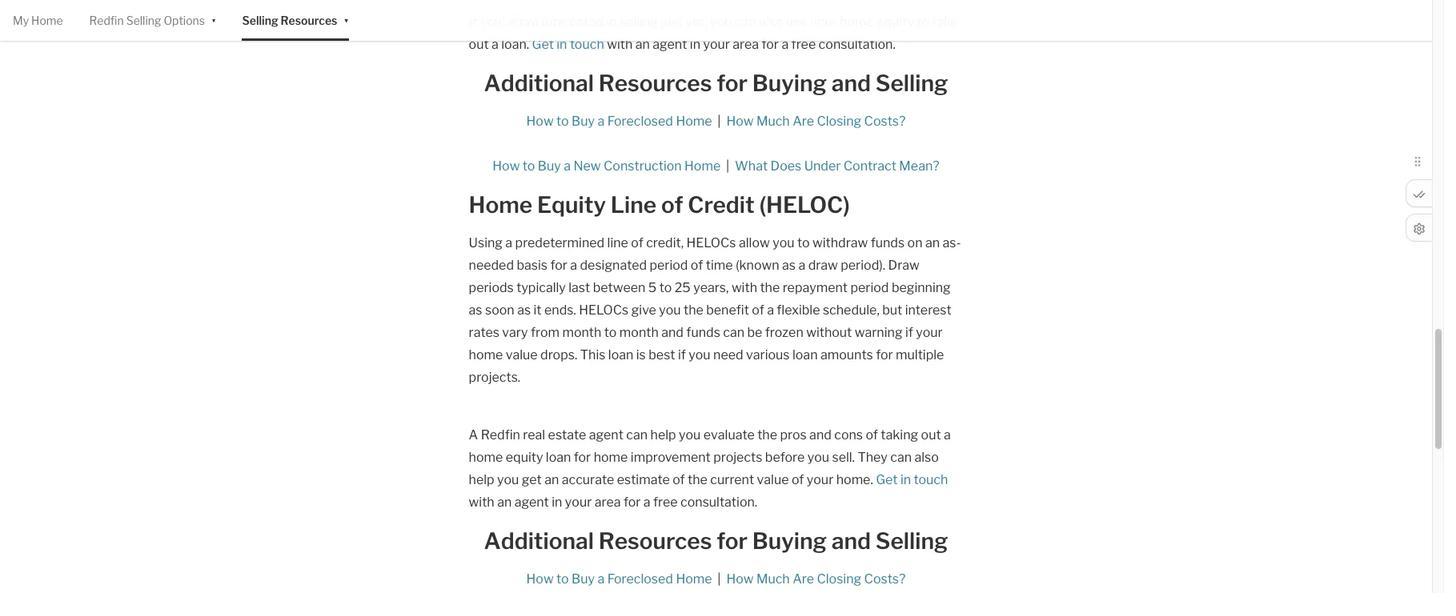 Task type: locate. For each thing, give the bounding box(es) containing it.
0 vertical spatial free
[[792, 37, 816, 52]]

0 vertical spatial how to buy a foreclosed home | how much are closing costs?
[[527, 114, 906, 129]]

agent
[[653, 37, 687, 52], [589, 428, 624, 443], [515, 495, 549, 510]]

1 how to buy a foreclosed home link from the top
[[527, 114, 712, 129]]

your down accurate
[[565, 495, 592, 510]]

with down (known
[[732, 280, 758, 296]]

get in touch with an agent in your area for a free consultation. for evaluate
[[469, 472, 948, 510]]

if
[[906, 325, 914, 340], [678, 348, 686, 363]]

0 vertical spatial additional resources for buying and selling
[[484, 70, 948, 97]]

as
[[782, 258, 796, 273], [469, 303, 483, 318], [517, 303, 531, 318]]

get inside get in touch with an agent in your area for a free consultation.
[[876, 472, 898, 488]]

get in touch with an agent in your area for a free consultation. down projects
[[469, 472, 948, 510]]

free for you
[[792, 37, 816, 52]]

1 vertical spatial get in touch with an agent in your area for a free consultation.
[[469, 472, 948, 510]]

with for you
[[469, 495, 495, 510]]

get
[[522, 472, 542, 488]]

0 vertical spatial with
[[607, 37, 633, 52]]

2 vertical spatial with
[[469, 495, 495, 510]]

what
[[735, 159, 768, 174]]

of down improvement
[[673, 472, 685, 488]]

0 vertical spatial agent
[[653, 37, 687, 52]]

1 vertical spatial helocs
[[579, 303, 629, 318]]

designated
[[580, 258, 647, 273]]

2 closing from the top
[[817, 572, 862, 587]]

0 vertical spatial get
[[532, 37, 554, 52]]

1 vertical spatial consultation.
[[681, 495, 758, 510]]

|
[[718, 114, 721, 129], [726, 159, 730, 174], [718, 572, 721, 587]]

on
[[908, 235, 923, 251]]

touch down taking
[[914, 472, 948, 488]]

out right taking
[[921, 428, 941, 443]]

1 vertical spatial additional
[[484, 528, 594, 555]]

additional down loan.
[[484, 70, 594, 97]]

0 vertical spatial out
[[469, 37, 489, 52]]

to
[[917, 14, 930, 30], [557, 114, 569, 129], [523, 159, 535, 174], [798, 235, 810, 251], [660, 280, 672, 296], [604, 325, 617, 340], [557, 572, 569, 587]]

with down selling
[[607, 37, 633, 52]]

funds down benefit
[[687, 325, 721, 340]]

2 horizontal spatial agent
[[653, 37, 687, 52]]

1 horizontal spatial if
[[906, 325, 914, 340]]

in left selling
[[607, 14, 617, 30]]

0 horizontal spatial out
[[469, 37, 489, 52]]

0 vertical spatial area
[[733, 37, 759, 52]]

basis
[[517, 258, 548, 273]]

value
[[506, 348, 538, 363], [757, 472, 789, 488]]

loan down frozen
[[793, 348, 818, 363]]

and
[[832, 70, 871, 97], [662, 325, 684, 340], [810, 428, 832, 443], [832, 528, 871, 555]]

loan
[[608, 348, 634, 363], [793, 348, 818, 363], [546, 450, 571, 465]]

get in touch link down "they"
[[876, 472, 948, 488]]

agent inside get in touch with an agent in your area for a free consultation.
[[515, 495, 549, 510]]

additional resources for buying and selling down the 'current'
[[484, 528, 948, 555]]

additional resources for buying and selling
[[484, 70, 948, 97], [484, 528, 948, 555]]

0 vertical spatial period
[[650, 258, 688, 273]]

1 vertical spatial help
[[469, 472, 495, 488]]

touch
[[570, 37, 604, 52], [914, 472, 948, 488]]

2 vertical spatial agent
[[515, 495, 549, 510]]

0 horizontal spatial get
[[532, 37, 554, 52]]

area inside get in touch with an agent in your area for a free consultation.
[[595, 495, 621, 510]]

it
[[534, 303, 542, 318]]

1 horizontal spatial out
[[921, 428, 941, 443]]

1 how much are closing costs? link from the top
[[727, 114, 906, 129]]

(heloc)
[[760, 191, 850, 219]]

1 horizontal spatial month
[[620, 325, 659, 340]]

helocs
[[687, 235, 736, 251], [579, 303, 629, 318]]

agent down get
[[515, 495, 549, 510]]

are
[[793, 114, 814, 129], [793, 572, 814, 587]]

0 horizontal spatial free
[[653, 495, 678, 510]]

ends.
[[545, 303, 576, 318]]

in inside if you're not interested in selling just yet, you can also use your home equity to take out a loan.
[[607, 14, 617, 30]]

an
[[636, 37, 650, 52], [926, 235, 940, 251], [545, 472, 559, 488], [497, 495, 512, 510]]

home down rates
[[469, 348, 503, 363]]

0 vertical spatial are
[[793, 114, 814, 129]]

equity inside if you're not interested in selling just yet, you can also use your home equity to take out a loan.
[[877, 14, 914, 30]]

how to buy a foreclosed home | how much are closing costs?
[[527, 114, 906, 129], [527, 572, 906, 587]]

can left be
[[723, 325, 745, 340]]

redfin right "a"
[[481, 428, 520, 443]]

as right (known
[[782, 258, 796, 273]]

0 vertical spatial redfin
[[89, 14, 124, 27]]

from
[[531, 325, 560, 340]]

1 horizontal spatial area
[[733, 37, 759, 52]]

also left use
[[759, 14, 784, 30]]

needed
[[469, 258, 514, 273]]

free down 'estimate'
[[653, 495, 678, 510]]

a inside a redfin real estate agent can help you evaluate the pros and cons of taking out a home equity loan for home improvement projects before you sell. they can also help you get an accurate estimate of the current value of your home.
[[944, 428, 951, 443]]

selling
[[620, 14, 658, 30]]

get in touch with an agent in your area for a free consultation.
[[532, 37, 896, 52], [469, 472, 948, 510]]

1 much from the top
[[757, 114, 790, 129]]

loan down estate
[[546, 450, 571, 465]]

0 horizontal spatial period
[[650, 258, 688, 273]]

value down 'vary'
[[506, 348, 538, 363]]

▾
[[211, 12, 217, 26], [344, 12, 349, 26]]

get for if you're not interested in selling just yet, you can also use your home equity to take out a loan.
[[532, 37, 554, 52]]

how to buy a new construction home link
[[493, 159, 721, 174]]

agent for can
[[515, 495, 549, 510]]

period down period).
[[851, 280, 889, 296]]

0 vertical spatial buying
[[753, 70, 827, 97]]

can right yet,
[[735, 14, 757, 30]]

costs?
[[865, 114, 906, 129], [865, 572, 906, 587]]

period down 'credit,'
[[650, 258, 688, 273]]

0 horizontal spatial helocs
[[579, 303, 629, 318]]

2 horizontal spatial with
[[732, 280, 758, 296]]

1 vertical spatial closing
[[817, 572, 862, 587]]

resources
[[281, 14, 337, 27], [599, 70, 712, 97], [599, 528, 712, 555]]

0 vertical spatial helocs
[[687, 235, 736, 251]]

the left the 'current'
[[688, 472, 708, 488]]

value down "before"
[[757, 472, 789, 488]]

new
[[574, 159, 601, 174]]

0 vertical spatial funds
[[871, 235, 905, 251]]

0 vertical spatial buy
[[572, 114, 595, 129]]

1 vertical spatial out
[[921, 428, 941, 443]]

help
[[651, 428, 676, 443], [469, 472, 495, 488]]

1 vertical spatial how to buy a foreclosed home | how much are closing costs?
[[527, 572, 906, 587]]

2 horizontal spatial loan
[[793, 348, 818, 363]]

out down the if
[[469, 37, 489, 52]]

not
[[520, 14, 540, 30]]

in down interested
[[557, 37, 567, 52]]

schedule,
[[823, 303, 880, 318]]

equity up get
[[506, 450, 543, 465]]

0 vertical spatial additional
[[484, 70, 594, 97]]

0 vertical spatial closing
[[817, 114, 862, 129]]

0 horizontal spatial get in touch link
[[532, 37, 604, 52]]

0 vertical spatial how much are closing costs? link
[[727, 114, 906, 129]]

1 horizontal spatial with
[[607, 37, 633, 52]]

home down "a"
[[469, 450, 503, 465]]

additional
[[484, 70, 594, 97], [484, 528, 594, 555]]

1 horizontal spatial redfin
[[481, 428, 520, 443]]

your right use
[[811, 14, 837, 30]]

2 how to buy a foreclosed home | how much are closing costs? from the top
[[527, 572, 906, 587]]

0 horizontal spatial agent
[[515, 495, 549, 510]]

of up "they"
[[866, 428, 878, 443]]

1 horizontal spatial agent
[[589, 428, 624, 443]]

and inside a redfin real estate agent can help you evaluate the pros and cons of taking out a home equity loan for home improvement projects before you sell. they can also help you get an accurate estimate of the current value of your home.
[[810, 428, 832, 443]]

withdraw
[[813, 235, 868, 251]]

▾ right selling resources link
[[344, 12, 349, 26]]

if up multiple
[[906, 325, 914, 340]]

closing
[[817, 114, 862, 129], [817, 572, 862, 587]]

home right use
[[840, 14, 874, 30]]

free
[[792, 37, 816, 52], [653, 495, 678, 510]]

the left pros at the right bottom
[[758, 428, 778, 443]]

0 horizontal spatial area
[[595, 495, 621, 510]]

free down use
[[792, 37, 816, 52]]

1 vertical spatial equity
[[506, 450, 543, 465]]

as left it
[[517, 303, 531, 318]]

funds
[[871, 235, 905, 251], [687, 325, 721, 340]]

1 vertical spatial funds
[[687, 325, 721, 340]]

2 buying from the top
[[753, 528, 827, 555]]

0 horizontal spatial value
[[506, 348, 538, 363]]

helocs down the between
[[579, 303, 629, 318]]

you
[[710, 14, 732, 30], [773, 235, 795, 251], [659, 303, 681, 318], [689, 348, 711, 363], [679, 428, 701, 443], [808, 450, 830, 465], [497, 472, 519, 488]]

with for yet,
[[607, 37, 633, 52]]

0 vertical spatial get in touch with an agent in your area for a free consultation.
[[532, 37, 896, 52]]

1 vertical spatial also
[[915, 450, 939, 465]]

0 horizontal spatial loan
[[546, 450, 571, 465]]

credit,
[[646, 235, 684, 251]]

home inside 'using a predetermined line of credit, helocs allow you to withdraw funds on an as- needed basis for a designated period of time (known as a draw period). draw periods typically last between 5 to 25 years, with the repayment period beginning as soon as it ends. helocs give you the benefit of a flexible schedule, but interest rates vary from month to month and funds can be frozen without warning if your home value drops. this loan is best if you need various loan amounts for multiple projects.'
[[469, 348, 503, 363]]

get down "they"
[[876, 472, 898, 488]]

get for a redfin real estate agent can help you evaluate the pros and cons of taking out a home equity loan for home improvement projects before you sell. they can also help you get an accurate estimate of the current value of your home.
[[876, 472, 898, 488]]

month up is at the bottom left of page
[[620, 325, 659, 340]]

best
[[649, 348, 676, 363]]

get in touch link down interested
[[532, 37, 604, 52]]

1 horizontal spatial as
[[517, 303, 531, 318]]

value inside 'using a predetermined line of credit, helocs allow you to withdraw funds on an as- needed basis for a designated period of time (known as a draw period). draw periods typically last between 5 to 25 years, with the repayment period beginning as soon as it ends. helocs give you the benefit of a flexible schedule, but interest rates vary from month to month and funds can be frozen without warning if your home value drops. this loan is best if you need various loan amounts for multiple projects.'
[[506, 348, 538, 363]]

1 horizontal spatial funds
[[871, 235, 905, 251]]

1 horizontal spatial free
[[792, 37, 816, 52]]

1 horizontal spatial equity
[[877, 14, 914, 30]]

1 horizontal spatial also
[[915, 450, 939, 465]]

with inside get in touch with an agent in your area for a free consultation.
[[469, 495, 495, 510]]

1 vertical spatial value
[[757, 472, 789, 488]]

loan.
[[502, 37, 529, 52]]

0 vertical spatial costs?
[[865, 114, 906, 129]]

1 vertical spatial how to buy a foreclosed home link
[[527, 572, 712, 587]]

get
[[532, 37, 554, 52], [876, 472, 898, 488]]

buying
[[753, 70, 827, 97], [753, 528, 827, 555]]

1 vertical spatial area
[[595, 495, 621, 510]]

how to buy a new construction home | what does under contract mean?
[[493, 159, 940, 174]]

in
[[607, 14, 617, 30], [557, 37, 567, 52], [690, 37, 701, 52], [901, 472, 911, 488], [552, 495, 563, 510]]

0 horizontal spatial with
[[469, 495, 495, 510]]

your down sell.
[[807, 472, 834, 488]]

1 vertical spatial period
[[851, 280, 889, 296]]

0 vertical spatial foreclosed
[[608, 114, 673, 129]]

typically
[[517, 280, 566, 296]]

0 horizontal spatial equity
[[506, 450, 543, 465]]

equity inside a redfin real estate agent can help you evaluate the pros and cons of taking out a home equity loan for home improvement projects before you sell. they can also help you get an accurate estimate of the current value of your home.
[[506, 450, 543, 465]]

also down taking
[[915, 450, 939, 465]]

your down interest
[[916, 325, 943, 340]]

out
[[469, 37, 489, 52], [921, 428, 941, 443]]

multiple
[[896, 348, 944, 363]]

last
[[569, 280, 590, 296]]

using a predetermined line of credit, helocs allow you to withdraw funds on an as- needed basis for a designated period of time (known as a draw period). draw periods typically last between 5 to 25 years, with the repayment period beginning as soon as it ends. helocs give you the benefit of a flexible schedule, but interest rates vary from month to month and funds can be frozen without warning if your home value drops. this loan is best if you need various loan amounts for multiple projects.
[[469, 235, 961, 385]]

1 ▾ from the left
[[211, 12, 217, 26]]

1 horizontal spatial consultation.
[[819, 37, 896, 52]]

my
[[13, 14, 29, 27]]

can down taking
[[891, 450, 912, 465]]

home
[[31, 14, 63, 27], [676, 114, 712, 129], [685, 159, 721, 174], [469, 191, 533, 219], [676, 572, 712, 587]]

1 costs? from the top
[[865, 114, 906, 129]]

0 vertical spatial also
[[759, 14, 784, 30]]

you right yet,
[[710, 14, 732, 30]]

1 vertical spatial buying
[[753, 528, 827, 555]]

if right best
[[678, 348, 686, 363]]

how much are closing costs? link for 2nd 'how to buy a foreclosed home' link from the top of the page
[[727, 572, 906, 587]]

2 how much are closing costs? link from the top
[[727, 572, 906, 587]]

1 vertical spatial much
[[757, 572, 790, 587]]

agent for selling
[[653, 37, 687, 52]]

and inside 'using a predetermined line of credit, helocs allow you to withdraw funds on an as- needed basis for a designated period of time (known as a draw period). draw periods typically last between 5 to 25 years, with the repayment period beginning as soon as it ends. helocs give you the benefit of a flexible schedule, but interest rates vary from month to month and funds can be frozen without warning if your home value drops. this loan is best if you need various loan amounts for multiple projects.'
[[662, 325, 684, 340]]

month up this
[[563, 325, 602, 340]]

agent right estate
[[589, 428, 624, 443]]

get in touch link
[[532, 37, 604, 52], [876, 472, 948, 488]]

0 horizontal spatial touch
[[570, 37, 604, 52]]

2 additional resources for buying and selling from the top
[[484, 528, 948, 555]]

additional resources for buying and selling down if you're not interested in selling just yet, you can also use your home equity to take out a loan.
[[484, 70, 948, 97]]

amounts
[[821, 348, 874, 363]]

2 ▾ from the left
[[344, 12, 349, 26]]

funds left on
[[871, 235, 905, 251]]

0 vertical spatial resources
[[281, 14, 337, 27]]

loan left is at the bottom left of page
[[608, 348, 634, 363]]

▾ right "options"
[[211, 12, 217, 26]]

in down accurate
[[552, 495, 563, 510]]

2 costs? from the top
[[865, 572, 906, 587]]

1 vertical spatial foreclosed
[[608, 572, 673, 587]]

1 vertical spatial are
[[793, 572, 814, 587]]

can inside 'using a predetermined line of credit, helocs allow you to withdraw funds on an as- needed basis for a designated period of time (known as a draw period). draw periods typically last between 5 to 25 years, with the repayment period beginning as soon as it ends. helocs give you the benefit of a flexible schedule, but interest rates vary from month to month and funds can be frozen without warning if your home value drops. this loan is best if you need various loan amounts for multiple projects.'
[[723, 325, 745, 340]]

of left time
[[691, 258, 703, 273]]

an inside a redfin real estate agent can help you evaluate the pros and cons of taking out a home equity loan for home improvement projects before you sell. they can also help you get an accurate estimate of the current value of your home.
[[545, 472, 559, 488]]

0 horizontal spatial ▾
[[211, 12, 217, 26]]

options
[[164, 14, 205, 27]]

help down "a"
[[469, 472, 495, 488]]

foreclosed
[[608, 114, 673, 129], [608, 572, 673, 587]]

how much are closing costs? link for first 'how to buy a foreclosed home' link from the top of the page
[[727, 114, 906, 129]]

can up improvement
[[626, 428, 648, 443]]

helocs up time
[[687, 235, 736, 251]]

1 horizontal spatial help
[[651, 428, 676, 443]]

much
[[757, 114, 790, 129], [757, 572, 790, 587]]

of right line
[[661, 191, 683, 219]]

touch down interested
[[570, 37, 604, 52]]

1 vertical spatial get
[[876, 472, 898, 488]]

redfin right my home
[[89, 14, 124, 27]]

help up improvement
[[651, 428, 676, 443]]

get down not
[[532, 37, 554, 52]]

drops.
[[541, 348, 578, 363]]

get in touch with an agent in your area for a free consultation. down yet,
[[532, 37, 896, 52]]

consultation.
[[819, 37, 896, 52], [681, 495, 758, 510]]

as up rates
[[469, 303, 483, 318]]

1 horizontal spatial get
[[876, 472, 898, 488]]

equity left take on the right of page
[[877, 14, 914, 30]]

just
[[661, 14, 683, 30]]

0 vertical spatial if
[[906, 325, 914, 340]]

1 vertical spatial redfin
[[481, 428, 520, 443]]

0 vertical spatial equity
[[877, 14, 914, 30]]

additional down get
[[484, 528, 594, 555]]

consultation. inside get in touch with an agent in your area for a free consultation.
[[681, 495, 758, 510]]

1 vertical spatial how much are closing costs? link
[[727, 572, 906, 587]]

1 vertical spatial additional resources for buying and selling
[[484, 528, 948, 555]]

with down "a"
[[469, 495, 495, 510]]

your down yet,
[[703, 37, 730, 52]]

buy
[[572, 114, 595, 129], [538, 159, 561, 174], [572, 572, 595, 587]]

0 vertical spatial how to buy a foreclosed home link
[[527, 114, 712, 129]]

agent down just
[[653, 37, 687, 52]]

1 vertical spatial get in touch link
[[876, 472, 948, 488]]

accurate
[[562, 472, 614, 488]]

1 horizontal spatial value
[[757, 472, 789, 488]]

need
[[714, 348, 744, 363]]

2 vertical spatial |
[[718, 572, 721, 587]]

1 vertical spatial with
[[732, 280, 758, 296]]

pros
[[780, 428, 807, 443]]

you're
[[480, 14, 517, 30]]

touch inside get in touch with an agent in your area for a free consultation.
[[914, 472, 948, 488]]

1 horizontal spatial period
[[851, 280, 889, 296]]



Task type: vqa. For each thing, say whether or not it's contained in the screenshot.
the topmost helocs
yes



Task type: describe. For each thing, give the bounding box(es) containing it.
in down taking
[[901, 472, 911, 488]]

between
[[593, 280, 646, 296]]

2 vertical spatial buy
[[572, 572, 595, 587]]

can inside if you're not interested in selling just yet, you can also use your home equity to take out a loan.
[[735, 14, 757, 30]]

redfin selling options link
[[89, 0, 205, 41]]

1 vertical spatial if
[[678, 348, 686, 363]]

allow
[[739, 235, 770, 251]]

improvement
[[631, 450, 711, 465]]

consultation. for pros
[[681, 495, 758, 510]]

without
[[807, 325, 852, 340]]

selling inside the redfin selling options ▾
[[126, 14, 161, 27]]

home inside if you're not interested in selling just yet, you can also use your home equity to take out a loan.
[[840, 14, 874, 30]]

touch for if you're not interested in selling just yet, you can also use your home equity to take out a loan.
[[570, 37, 604, 52]]

what does under contract mean? link
[[735, 159, 940, 174]]

1 vertical spatial |
[[726, 159, 730, 174]]

2 much from the top
[[757, 572, 790, 587]]

equity
[[537, 191, 606, 219]]

projects.
[[469, 370, 521, 385]]

0 horizontal spatial funds
[[687, 325, 721, 340]]

evaluate
[[704, 428, 755, 443]]

as-
[[943, 235, 961, 251]]

flexible
[[777, 303, 820, 318]]

beginning
[[892, 280, 951, 296]]

selling inside selling resources ▾
[[242, 14, 278, 27]]

estimate
[[617, 472, 670, 488]]

1 are from the top
[[793, 114, 814, 129]]

1 vertical spatial buy
[[538, 159, 561, 174]]

value inside a redfin real estate agent can help you evaluate the pros and cons of taking out a home equity loan for home improvement projects before you sell. they can also help you get an accurate estimate of the current value of your home.
[[757, 472, 789, 488]]

estate
[[548, 428, 586, 443]]

25
[[675, 280, 691, 296]]

1 buying from the top
[[753, 70, 827, 97]]

1 month from the left
[[563, 325, 602, 340]]

get in touch with an agent in your area for a free consultation. for you
[[532, 37, 896, 52]]

of up be
[[752, 303, 765, 318]]

time
[[706, 258, 733, 273]]

vary
[[502, 325, 528, 340]]

you left get
[[497, 472, 519, 488]]

your inside 'using a predetermined line of credit, helocs allow you to withdraw funds on an as- needed basis for a designated period of time (known as a draw period). draw periods typically last between 5 to 25 years, with the repayment period beginning as soon as it ends. helocs give you the benefit of a flexible schedule, but interest rates vary from month to month and funds can be frozen without warning if your home value drops. this loan is best if you need various loan amounts for multiple projects.'
[[916, 325, 943, 340]]

repayment
[[783, 280, 848, 296]]

for inside a redfin real estate agent can help you evaluate the pros and cons of taking out a home equity loan for home improvement projects before you sell. they can also help you get an accurate estimate of the current value of your home.
[[574, 450, 591, 465]]

selling resources ▾
[[242, 12, 349, 27]]

0 horizontal spatial help
[[469, 472, 495, 488]]

2 additional from the top
[[484, 528, 594, 555]]

using
[[469, 235, 503, 251]]

touch for a redfin real estate agent can help you evaluate the pros and cons of taking out a home equity loan for home improvement projects before you sell. they can also help you get an accurate estimate of the current value of your home.
[[914, 472, 948, 488]]

free for evaluate
[[653, 495, 678, 510]]

▾ inside the redfin selling options ▾
[[211, 12, 217, 26]]

but
[[883, 303, 903, 318]]

▾ inside selling resources ▾
[[344, 12, 349, 26]]

they
[[858, 450, 888, 465]]

line
[[607, 235, 629, 251]]

consultation. for also
[[819, 37, 896, 52]]

with inside 'using a predetermined line of credit, helocs allow you to withdraw funds on an as- needed basis for a designated period of time (known as a draw period). draw periods typically last between 5 to 25 years, with the repayment period beginning as soon as it ends. helocs give you the benefit of a flexible schedule, but interest rates vary from month to month and funds can be frozen without warning if your home value drops. this loan is best if you need various loan amounts for multiple projects.'
[[732, 280, 758, 296]]

this
[[580, 348, 606, 363]]

your inside get in touch with an agent in your area for a free consultation.
[[565, 495, 592, 510]]

the down (known
[[760, 280, 780, 296]]

cons
[[835, 428, 863, 443]]

out inside if you're not interested in selling just yet, you can also use your home equity to take out a loan.
[[469, 37, 489, 52]]

my home
[[13, 14, 63, 27]]

a
[[469, 428, 478, 443]]

your inside if you're not interested in selling just yet, you can also use your home equity to take out a loan.
[[811, 14, 837, 30]]

frozen
[[765, 325, 804, 340]]

2 vertical spatial resources
[[599, 528, 712, 555]]

loan inside a redfin real estate agent can help you evaluate the pros and cons of taking out a home equity loan for home improvement projects before you sell. they can also help you get an accurate estimate of the current value of your home.
[[546, 450, 571, 465]]

2 how to buy a foreclosed home link from the top
[[527, 572, 712, 587]]

of right 'line'
[[631, 235, 644, 251]]

take
[[932, 14, 959, 30]]

in down yet,
[[690, 37, 701, 52]]

period).
[[841, 258, 886, 273]]

1 closing from the top
[[817, 114, 862, 129]]

1 additional from the top
[[484, 70, 594, 97]]

before
[[765, 450, 805, 465]]

area for help
[[595, 495, 621, 510]]

0 vertical spatial help
[[651, 428, 676, 443]]

your inside a redfin real estate agent can help you evaluate the pros and cons of taking out a home equity loan for home improvement projects before you sell. they can also help you get an accurate estimate of the current value of your home.
[[807, 472, 834, 488]]

an inside 'using a predetermined line of credit, helocs allow you to withdraw funds on an as- needed basis for a designated period of time (known as a draw period). draw periods typically last between 5 to 25 years, with the repayment period beginning as soon as it ends. helocs give you the benefit of a flexible schedule, but interest rates vary from month to month and funds can be frozen without warning if your home value drops. this loan is best if you need various loan amounts for multiple projects.'
[[926, 235, 940, 251]]

2 foreclosed from the top
[[608, 572, 673, 587]]

get in touch link for a redfin real estate agent can help you evaluate the pros and cons of taking out a home equity loan for home improvement projects before you sell. they can also help you get an accurate estimate of the current value of your home.
[[876, 472, 948, 488]]

periods
[[469, 280, 514, 296]]

selling resources link
[[242, 0, 337, 41]]

does
[[771, 159, 802, 174]]

warning
[[855, 325, 903, 340]]

give
[[632, 303, 656, 318]]

agent inside a redfin real estate agent can help you evaluate the pros and cons of taking out a home equity loan for home improvement projects before you sell. they can also help you get an accurate estimate of the current value of your home.
[[589, 428, 624, 443]]

various
[[746, 348, 790, 363]]

construction
[[604, 159, 682, 174]]

you left the 'need'
[[689, 348, 711, 363]]

line
[[611, 191, 657, 219]]

the down 25
[[684, 303, 704, 318]]

of down "before"
[[792, 472, 804, 488]]

benefit
[[706, 303, 749, 318]]

yet,
[[686, 14, 708, 30]]

you left sell.
[[808, 450, 830, 465]]

a inside get in touch with an agent in your area for a free consultation.
[[644, 495, 651, 510]]

real
[[523, 428, 545, 443]]

interest
[[905, 303, 952, 318]]

(known
[[736, 258, 780, 273]]

redfin inside a redfin real estate agent can help you evaluate the pros and cons of taking out a home equity loan for home improvement projects before you sell. they can also help you get an accurate estimate of the current value of your home.
[[481, 428, 520, 443]]

2 month from the left
[[620, 325, 659, 340]]

is
[[636, 348, 646, 363]]

my home link
[[13, 0, 63, 41]]

projects
[[714, 450, 763, 465]]

1 horizontal spatial helocs
[[687, 235, 736, 251]]

home equity line of credit (heloc)
[[469, 191, 850, 219]]

to inside if you're not interested in selling just yet, you can also use your home equity to take out a loan.
[[917, 14, 930, 30]]

get in touch link for if you're not interested in selling just yet, you can also use your home equity to take out a loan.
[[532, 37, 604, 52]]

if
[[469, 14, 478, 30]]

mean?
[[900, 159, 940, 174]]

home up accurate
[[594, 450, 628, 465]]

you right allow at the right top of page
[[773, 235, 795, 251]]

current
[[711, 472, 754, 488]]

1 how to buy a foreclosed home | how much are closing costs? from the top
[[527, 114, 906, 129]]

out inside a redfin real estate agent can help you evaluate the pros and cons of taking out a home equity loan for home improvement projects before you sell. they can also help you get an accurate estimate of the current value of your home.
[[921, 428, 941, 443]]

2 horizontal spatial as
[[782, 258, 796, 273]]

you up improvement
[[679, 428, 701, 443]]

use
[[786, 14, 808, 30]]

1 vertical spatial resources
[[599, 70, 712, 97]]

a inside if you're not interested in selling just yet, you can also use your home equity to take out a loan.
[[492, 37, 499, 52]]

1 horizontal spatial loan
[[608, 348, 634, 363]]

interested
[[542, 14, 604, 30]]

an inside get in touch with an agent in your area for a free consultation.
[[497, 495, 512, 510]]

0 vertical spatial |
[[718, 114, 721, 129]]

credit
[[688, 191, 755, 219]]

soon
[[485, 303, 515, 318]]

rates
[[469, 325, 500, 340]]

a redfin real estate agent can help you evaluate the pros and cons of taking out a home equity loan for home improvement projects before you sell. they can also help you get an accurate estimate of the current value of your home.
[[469, 428, 951, 488]]

you down 25
[[659, 303, 681, 318]]

5
[[648, 280, 657, 296]]

resources inside selling resources ▾
[[281, 14, 337, 27]]

home.
[[837, 472, 874, 488]]

area for just
[[733, 37, 759, 52]]

if you're not interested in selling just yet, you can also use your home equity to take out a loan.
[[469, 14, 959, 52]]

also inside a redfin real estate agent can help you evaluate the pros and cons of taking out a home equity loan for home improvement projects before you sell. they can also help you get an accurate estimate of the current value of your home.
[[915, 450, 939, 465]]

sell.
[[832, 450, 855, 465]]

contract
[[844, 159, 897, 174]]

you inside if you're not interested in selling just yet, you can also use your home equity to take out a loan.
[[710, 14, 732, 30]]

1 foreclosed from the top
[[608, 114, 673, 129]]

2 are from the top
[[793, 572, 814, 587]]

redfin selling options ▾
[[89, 12, 217, 27]]

years,
[[694, 280, 729, 296]]

also inside if you're not interested in selling just yet, you can also use your home equity to take out a loan.
[[759, 14, 784, 30]]

under
[[805, 159, 841, 174]]

taking
[[881, 428, 919, 443]]

1 additional resources for buying and selling from the top
[[484, 70, 948, 97]]

draw
[[889, 258, 920, 273]]

be
[[748, 325, 763, 340]]

redfin inside the redfin selling options ▾
[[89, 14, 124, 27]]

0 horizontal spatial as
[[469, 303, 483, 318]]

draw
[[809, 258, 838, 273]]



